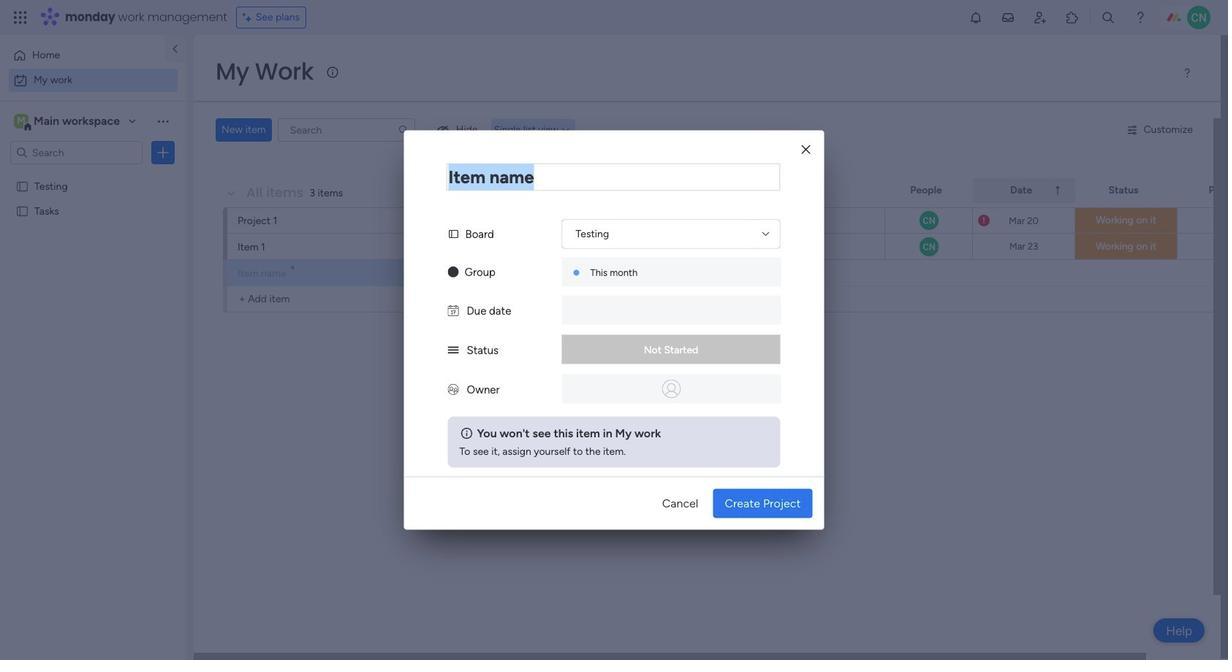 Task type: locate. For each thing, give the bounding box(es) containing it.
2 column header from the left
[[973, 178, 1075, 203]]

column header
[[732, 178, 885, 203], [973, 178, 1075, 203]]

close image
[[802, 144, 810, 155]]

help image
[[1133, 10, 1148, 25]]

invite members image
[[1033, 10, 1048, 25]]

workspace selection element
[[14, 113, 122, 132]]

None field
[[446, 163, 780, 191]]

alert
[[448, 417, 780, 468]]

search everything image
[[1101, 10, 1116, 25]]

dialog
[[404, 130, 824, 530]]

search image
[[398, 124, 409, 136]]

cool name image
[[1187, 6, 1211, 29]]

option
[[9, 44, 156, 67], [9, 69, 178, 92], [0, 173, 186, 176]]

0 horizontal spatial column header
[[732, 178, 885, 203]]

column header down close icon
[[732, 178, 885, 203]]

v2 status image
[[448, 344, 459, 357]]

public board image
[[15, 179, 29, 193]]

list box
[[0, 171, 186, 421]]

Search in workspace field
[[31, 144, 122, 161]]

public board image
[[15, 204, 29, 218]]

Filter dashboard by text search field
[[278, 118, 415, 142]]

column header up v2 overdue deadline image
[[973, 178, 1075, 203]]

1 horizontal spatial column header
[[973, 178, 1075, 203]]

1 column header from the left
[[732, 178, 885, 203]]

v2 multiple person column image
[[448, 383, 459, 397]]

workspace image
[[14, 113, 29, 129]]

None search field
[[278, 118, 415, 142]]

v2 overdue deadline image
[[978, 214, 990, 228]]



Task type: vqa. For each thing, say whether or not it's contained in the screenshot.
2nd COLUMN HEADER from right
yes



Task type: describe. For each thing, give the bounding box(es) containing it.
select product image
[[13, 10, 28, 25]]

update feed image
[[1001, 10, 1015, 25]]

1 vertical spatial option
[[9, 69, 178, 92]]

sort image
[[1052, 185, 1064, 197]]

2 vertical spatial option
[[0, 173, 186, 176]]

v2 sun image
[[448, 266, 459, 279]]

see plans image
[[242, 10, 256, 26]]

notifications image
[[969, 10, 983, 25]]

monday marketplace image
[[1065, 10, 1080, 25]]

0 vertical spatial option
[[9, 44, 156, 67]]

dapulse date column image
[[448, 304, 459, 318]]



